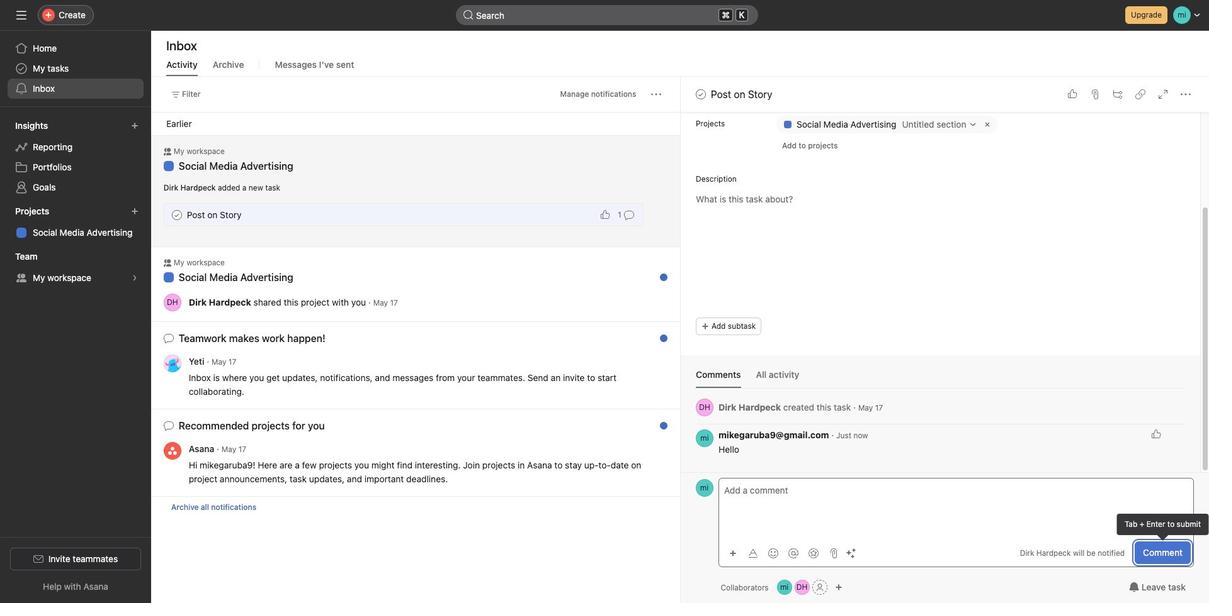 Task type: describe. For each thing, give the bounding box(es) containing it.
teams element
[[0, 246, 151, 291]]

Search tasks, projects, and more text field
[[456, 5, 758, 25]]

ai assist options (upgrade) image
[[846, 549, 856, 559]]

archive notification image
[[654, 424, 664, 435]]

hide sidebar image
[[16, 10, 26, 20]]

mark complete image
[[169, 208, 184, 223]]

projects element
[[0, 200, 151, 246]]

insights element
[[0, 115, 151, 200]]

attachments: add a file to this task, post on story image
[[1090, 89, 1100, 100]]

dh image
[[797, 581, 808, 596]]

new project or portfolio image
[[131, 208, 139, 215]]

tab list inside post on story dialog
[[696, 368, 1185, 389]]

1 comment image
[[624, 210, 634, 220]]

0 likes. click to like this task comment image
[[1151, 430, 1161, 440]]

copy task link image
[[1135, 89, 1145, 100]]

global element
[[0, 31, 151, 106]]

remove image
[[982, 120, 992, 130]]

mi image
[[780, 581, 789, 596]]

new insights image
[[131, 122, 139, 130]]

attach a file or paste an image image
[[828, 549, 839, 559]]

0 vertical spatial 0 likes. click to like this task image
[[1067, 89, 1077, 100]]

more actions image
[[651, 89, 661, 100]]



Task type: locate. For each thing, give the bounding box(es) containing it.
add subtask image
[[1112, 89, 1122, 100]]

mark complete image
[[693, 87, 708, 102]]

archive notification image
[[654, 262, 664, 272], [654, 337, 664, 347]]

0 horizontal spatial dh image
[[167, 294, 178, 312]]

0 vertical spatial dh image
[[167, 294, 178, 312]]

mark complete checkbox right 'new project or portfolio' icon
[[169, 208, 184, 223]]

0 horizontal spatial mark complete checkbox
[[169, 208, 184, 223]]

1 mi image from the top
[[700, 430, 709, 448]]

0 vertical spatial mark complete checkbox
[[693, 87, 708, 102]]

post on story dialog
[[680, 0, 1209, 604]]

more actions for this task image
[[1180, 89, 1190, 100]]

formatting image
[[748, 549, 758, 559]]

0 horizontal spatial 0 likes. click to like this task image
[[600, 210, 610, 220]]

add or remove collaborators image
[[835, 584, 842, 592]]

1 vertical spatial dh image
[[699, 399, 710, 417]]

isinverse image
[[464, 10, 474, 20]]

0 vertical spatial mi image
[[700, 430, 709, 448]]

0 likes. click to like this task image left attachments: add a file to this task, post on story icon
[[1067, 89, 1077, 100]]

Mark complete checkbox
[[693, 87, 708, 102], [169, 208, 184, 223]]

full screen image
[[1158, 89, 1168, 100]]

None field
[[456, 5, 758, 25]]

toolbar inside post on story dialog
[[724, 544, 860, 563]]

toolbar
[[724, 544, 860, 563]]

1 vertical spatial mi image
[[700, 480, 709, 498]]

1 vertical spatial mark complete checkbox
[[169, 208, 184, 223]]

1 horizontal spatial dh image
[[699, 399, 710, 417]]

1 vertical spatial archive notification image
[[654, 337, 664, 347]]

emoji image
[[768, 549, 778, 559]]

mi image
[[700, 430, 709, 448], [700, 480, 709, 498]]

appreciations image
[[808, 549, 818, 559]]

0 likes. click to like this task image
[[1067, 89, 1077, 100], [600, 210, 610, 220]]

tooltip
[[1117, 515, 1209, 540]]

insert an object image
[[729, 550, 737, 558]]

main content inside post on story dialog
[[680, 0, 1200, 473]]

1 archive notification image from the top
[[654, 262, 664, 272]]

dh image
[[167, 294, 178, 312], [699, 399, 710, 417]]

main content
[[680, 0, 1200, 473]]

mark complete checkbox right more actions icon
[[693, 87, 708, 102]]

2 mi image from the top
[[700, 480, 709, 498]]

0 vertical spatial archive notification image
[[654, 262, 664, 272]]

tab list
[[696, 368, 1185, 389]]

0 likes. click to like this task image left 1 comment image
[[600, 210, 610, 220]]

1 horizontal spatial mark complete checkbox
[[693, 87, 708, 102]]

1 horizontal spatial 0 likes. click to like this task image
[[1067, 89, 1077, 100]]

mark complete checkbox inside post on story dialog
[[693, 87, 708, 102]]

1 vertical spatial 0 likes. click to like this task image
[[600, 210, 610, 220]]

2 archive notification image from the top
[[654, 337, 664, 347]]

at mention image
[[788, 549, 798, 559]]



Task type: vqa. For each thing, say whether or not it's contained in the screenshot.
Emoji icon
yes



